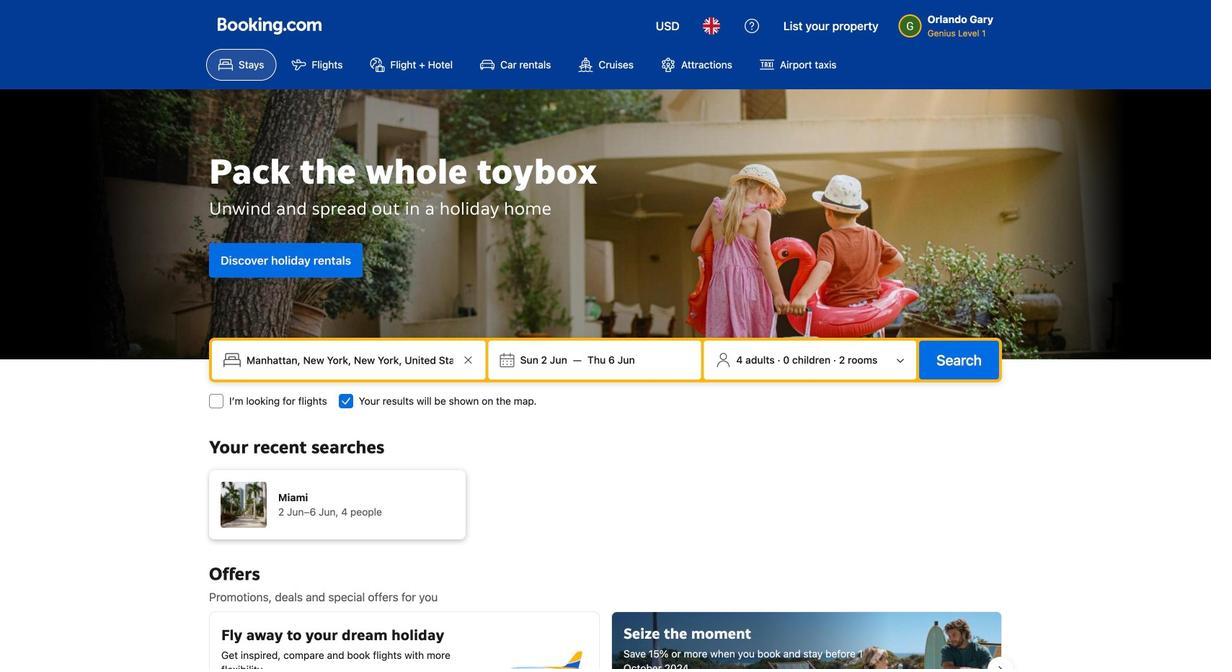 Task type: locate. For each thing, give the bounding box(es) containing it.
region
[[198, 606, 1014, 670]]

your account menu orlando gary genius level 1 element
[[899, 12, 994, 40]]

two people chatting by the pool image
[[612, 613, 1002, 670]]

booking.com image
[[218, 17, 322, 35]]



Task type: describe. For each thing, give the bounding box(es) containing it.
fly away to your dream holiday image
[[498, 624, 588, 670]]

Where are you going? field
[[241, 348, 460, 374]]



Task type: vqa. For each thing, say whether or not it's contained in the screenshot.
Airport related to Airport transportation made easy
no



